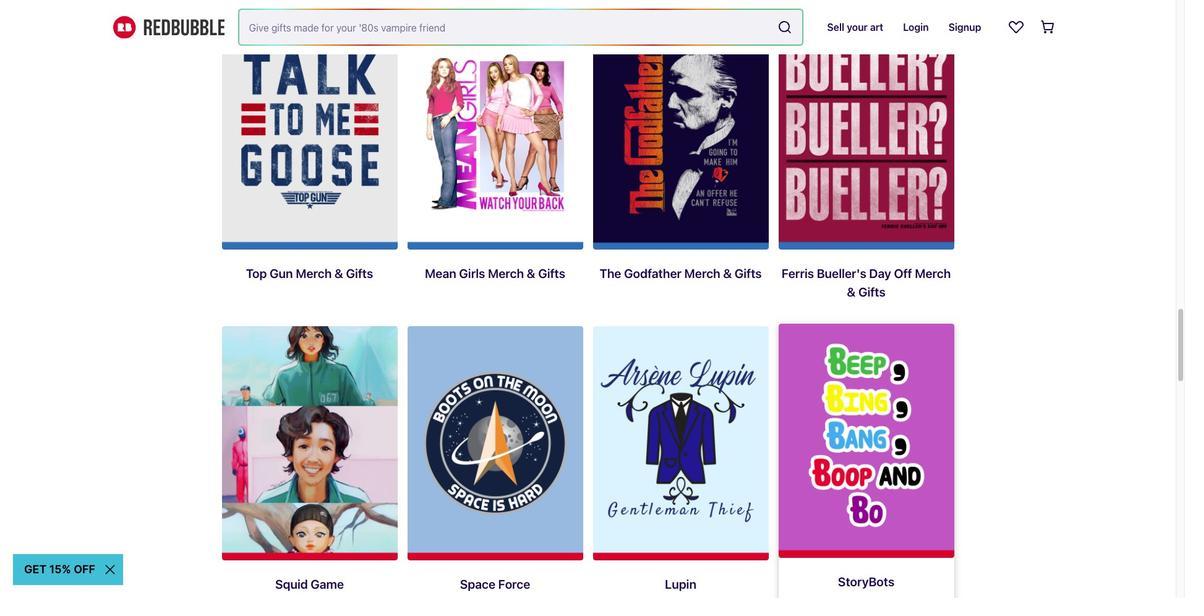 Task type: describe. For each thing, give the bounding box(es) containing it.
space
[[460, 578, 496, 592]]

gifts for the godfather merch & gifts
[[735, 267, 762, 281]]

off
[[894, 267, 912, 281]]

space force link
[[407, 327, 583, 599]]

gifts for mean girls merch & gifts
[[538, 267, 565, 281]]

squid game link
[[222, 327, 398, 599]]

godfather
[[624, 267, 682, 281]]

mean girls merch & gifts image
[[407, 16, 583, 250]]

storybots link
[[779, 324, 954, 599]]

game
[[311, 578, 344, 592]]

space force image
[[407, 327, 583, 561]]

lupin link
[[593, 327, 769, 599]]

ferris bueller's day off merch & gifts image
[[779, 16, 954, 250]]

day
[[869, 267, 891, 281]]

& for mean girls merch & gifts
[[527, 267, 536, 281]]

the godfather merch & gifts image
[[593, 16, 769, 250]]

top
[[246, 267, 267, 281]]

gun
[[270, 267, 293, 281]]

Search term search field
[[239, 10, 773, 45]]

mean girls merch & gifts link
[[407, 16, 583, 317]]

squid game image
[[222, 327, 398, 561]]

storybots
[[838, 575, 895, 590]]

& for top gun merch & gifts
[[335, 267, 343, 281]]

space force
[[460, 578, 530, 592]]

girls
[[459, 267, 485, 281]]

the godfather merch & gifts
[[600, 267, 762, 281]]

merch for girls
[[488, 267, 524, 281]]

gifts for top gun merch & gifts
[[346, 267, 373, 281]]

squid
[[275, 578, 308, 592]]



Task type: vqa. For each thing, say whether or not it's contained in the screenshot.
'Stranger Things'
no



Task type: locate. For each thing, give the bounding box(es) containing it.
mean
[[425, 267, 456, 281]]

lupin
[[665, 578, 697, 592]]

ferris
[[782, 267, 814, 281]]

lupin image
[[593, 327, 769, 561]]

2 merch from the left
[[488, 267, 524, 281]]

force
[[498, 578, 530, 592]]

top gun merch & gifts
[[246, 267, 373, 281]]

top gun merch & gifts link
[[222, 16, 398, 317]]

merch for godfather
[[685, 267, 721, 281]]

bueller's
[[817, 267, 867, 281]]

3 merch from the left
[[685, 267, 721, 281]]

1 merch from the left
[[296, 267, 332, 281]]

merch right girls
[[488, 267, 524, 281]]

& inside mean girls merch & gifts link
[[527, 267, 536, 281]]

the godfather merch & gifts link
[[593, 16, 769, 317]]

squid game
[[275, 578, 344, 592]]

None field
[[239, 10, 803, 45]]

gifts inside ferris bueller's day off merch & gifts
[[859, 285, 886, 300]]

& inside ferris bueller's day off merch & gifts
[[847, 285, 856, 300]]

4 merch from the left
[[915, 267, 951, 281]]

merch right godfather
[[685, 267, 721, 281]]

& inside the godfather merch & gifts link
[[723, 267, 732, 281]]

gifts
[[346, 267, 373, 281], [538, 267, 565, 281], [735, 267, 762, 281], [859, 285, 886, 300]]

merch right gun
[[296, 267, 332, 281]]

merch right off
[[915, 267, 951, 281]]

merch
[[296, 267, 332, 281], [488, 267, 524, 281], [685, 267, 721, 281], [915, 267, 951, 281]]

ferris bueller's day off merch & gifts
[[782, 267, 951, 300]]

redbubble logo image
[[113, 16, 224, 39]]

mean girls merch & gifts
[[425, 267, 565, 281]]

the
[[600, 267, 621, 281]]

&
[[335, 267, 343, 281], [527, 267, 536, 281], [723, 267, 732, 281], [847, 285, 856, 300]]

merch for gun
[[296, 267, 332, 281]]

merch inside ferris bueller's day off merch & gifts
[[915, 267, 951, 281]]

storybots image
[[779, 324, 954, 559]]

top gun merch & gifts image
[[222, 16, 398, 250]]

& inside top gun merch & gifts link
[[335, 267, 343, 281]]

& for the godfather merch & gifts
[[723, 267, 732, 281]]

ferris bueller's day off merch & gifts link
[[779, 16, 954, 317]]



